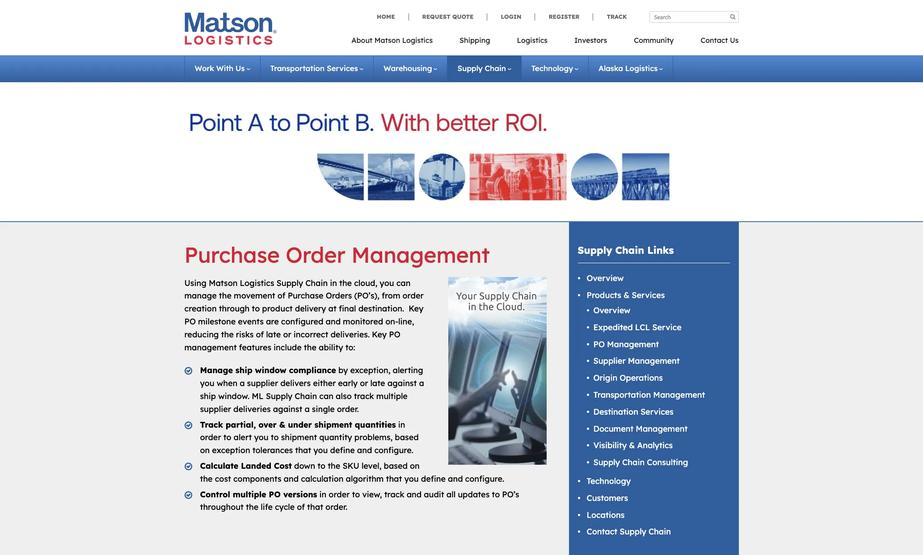 Task type: vqa. For each thing, say whether or not it's contained in the screenshot.
Management corresponding to Supplier
yes



Task type: locate. For each thing, give the bounding box(es) containing it.
us inside contact us 'link'
[[730, 36, 739, 45]]

0 horizontal spatial late
[[266, 329, 281, 340]]

in for audit
[[319, 489, 326, 500]]

a down alerting
[[419, 378, 424, 389]]

in inside using matson logistics supply chain in the cloud, you can manage the movement of purchase orders (po's), from order creation through to product delivery at final destination.  key po milestone events are configured and monitored on-line, reducing the risks of late or incorrect deliveries. key po management features include the ability to:
[[330, 278, 337, 288]]

0 horizontal spatial on
[[200, 445, 210, 456]]

1 horizontal spatial can
[[396, 278, 411, 288]]

1 vertical spatial late
[[370, 378, 385, 389]]

visibility & analytics link
[[593, 441, 673, 451]]

track right view,
[[384, 489, 404, 500]]

origin
[[593, 373, 617, 383]]

track up investors
[[607, 13, 627, 20]]

order. down also
[[337, 404, 359, 414]]

and down the problems,
[[357, 445, 372, 456]]

based
[[395, 432, 419, 443], [384, 461, 408, 471]]

key
[[409, 304, 424, 314], [372, 329, 387, 340]]

0 vertical spatial of
[[278, 291, 285, 301]]

1 vertical spatial contact
[[587, 527, 618, 537]]

in right "quantities"
[[398, 420, 405, 430]]

supply chain
[[458, 63, 506, 73]]

0 horizontal spatial multiple
[[233, 489, 266, 500]]

order inside using matson logistics supply chain in the cloud, you can manage the movement of purchase orders (po's), from order creation through to product delivery at final destination.  key po milestone events are configured and monitored on-line, reducing the risks of late or incorrect deliveries. key po management features include the ability to:
[[403, 291, 424, 301]]

1 horizontal spatial against
[[387, 378, 417, 389]]

to down the movement
[[252, 304, 260, 314]]

track
[[607, 13, 627, 20], [200, 420, 223, 430]]

2 horizontal spatial of
[[297, 502, 305, 512]]

line,
[[398, 317, 414, 327]]

logistics down community link
[[625, 63, 658, 73]]

deliveries.
[[331, 329, 370, 340]]

document
[[593, 424, 634, 434]]

that down the versions
[[307, 502, 323, 512]]

you inside using matson logistics supply chain in the cloud, you can manage the movement of purchase orders (po's), from order creation through to product delivery at final destination.  key po milestone events are configured and monitored on-line, reducing the risks of late or incorrect deliveries. key po management features include the ability to:
[[380, 278, 394, 288]]

us down the search icon
[[730, 36, 739, 45]]

shipment down under
[[281, 432, 317, 443]]

matson up 'manage'
[[209, 278, 238, 288]]

against down alerting
[[387, 378, 417, 389]]

to up calculation
[[318, 461, 326, 471]]

define for on
[[421, 474, 446, 484]]

services up lcl
[[632, 290, 665, 301]]

services down the transportation management
[[641, 407, 674, 417]]

based right "level,"
[[384, 461, 408, 471]]

0 vertical spatial contact
[[701, 36, 728, 45]]

technology link up customers link
[[587, 476, 631, 486]]

supply inside using matson logistics supply chain in the cloud, you can manage the movement of purchase orders (po's), from order creation through to product delivery at final destination.  key po milestone events are configured and monitored on-line, reducing the risks of late or incorrect deliveries. key po management features include the ability to:
[[277, 278, 303, 288]]

matson inside using matson logistics supply chain in the cloud, you can manage the movement of purchase orders (po's), from order creation through to product delivery at final destination.  key po milestone events are configured and monitored on-line, reducing the risks of late or incorrect deliveries. key po management features include the ability to:
[[209, 278, 238, 288]]

1 horizontal spatial track
[[384, 489, 404, 500]]

down to the sku level, based on the cost components and calculation algorithm that you define and configure.
[[200, 461, 504, 484]]

supplier up ml
[[247, 378, 278, 389]]

technology down the top menu navigation on the top of page
[[531, 63, 573, 73]]

0 vertical spatial on
[[200, 445, 210, 456]]

0 vertical spatial that
[[295, 445, 311, 456]]

1 vertical spatial us
[[236, 63, 245, 73]]

order up exception
[[200, 432, 221, 443]]

purchase inside using matson logistics supply chain in the cloud, you can manage the movement of purchase orders (po's), from order creation through to product delivery at final destination.  key po milestone events are configured and monitored on-line, reducing the risks of late or incorrect deliveries. key po management features include the ability to:
[[288, 291, 324, 301]]

exception
[[212, 445, 250, 456]]

using matson logistics supply chain in the cloud, you can manage the movement of purchase orders (po's), from order creation through to product delivery at final destination.  key po milestone events are configured and monitored on-line, reducing the risks of late or incorrect deliveries. key po management features include the ability to:
[[184, 278, 424, 353]]

chain inside by exception, alerting you when a supplier delivers either early or late against a ship window. ml supply chain can also track multiple supplier deliveries against a single order.
[[295, 391, 317, 401]]

the up orders
[[339, 278, 352, 288]]

1 vertical spatial or
[[360, 378, 368, 389]]

track right also
[[354, 391, 374, 401]]

matson
[[375, 36, 400, 45], [209, 278, 238, 288]]

None search field
[[649, 11, 739, 23]]

0 horizontal spatial against
[[273, 404, 302, 414]]

1 vertical spatial in
[[398, 420, 405, 430]]

using
[[184, 278, 206, 288]]

or down exception,
[[360, 378, 368, 389]]

products & services
[[587, 290, 665, 301]]

0 horizontal spatial configure.
[[374, 445, 413, 456]]

1 vertical spatial purchase
[[288, 291, 324, 301]]

key up line,
[[409, 304, 424, 314]]

1 horizontal spatial configure.
[[465, 474, 504, 484]]

1 vertical spatial multiple
[[233, 489, 266, 500]]

partial,
[[226, 420, 256, 430]]

1 horizontal spatial key
[[409, 304, 424, 314]]

define inside in order to alert you to shipment quantity problems, based on exception tolerances that you define and configure.
[[330, 445, 355, 456]]

a right when
[[240, 378, 245, 389]]

multiple inside by exception, alerting you when a supplier delivers either early or late against a ship window. ml supply chain can also track multiple supplier deliveries against a single order.
[[376, 391, 408, 401]]

1 horizontal spatial in
[[330, 278, 337, 288]]

1 horizontal spatial matson
[[375, 36, 400, 45]]

on right "level,"
[[410, 461, 420, 471]]

early
[[338, 378, 358, 389]]

2 vertical spatial in
[[319, 489, 326, 500]]

to inside using matson logistics supply chain in the cloud, you can manage the movement of purchase orders (po's), from order creation through to product delivery at final destination.  key po milestone events are configured and monitored on-line, reducing the risks of late or incorrect deliveries. key po management features include the ability to:
[[252, 304, 260, 314]]

define inside down to the sku level, based on the cost components and calculation algorithm that you define and configure.
[[421, 474, 446, 484]]

1 horizontal spatial ship
[[236, 365, 252, 376]]

overview up expedited
[[593, 305, 631, 316]]

0 horizontal spatial key
[[372, 329, 387, 340]]

matson down home
[[375, 36, 400, 45]]

1 vertical spatial define
[[421, 474, 446, 484]]

expedited lcl service link
[[593, 322, 682, 333]]

management for document
[[636, 424, 688, 434]]

technology up customers link
[[587, 476, 631, 486]]

0 horizontal spatial track
[[200, 420, 223, 430]]

management for transportation
[[653, 390, 705, 400]]

2 vertical spatial services
[[641, 407, 674, 417]]

1 vertical spatial services
[[632, 290, 665, 301]]

logistics down login
[[517, 36, 548, 45]]

about matson logistics
[[352, 36, 433, 45]]

supplier down window.
[[200, 404, 231, 414]]

ship up when
[[236, 365, 252, 376]]

configure. inside down to the sku level, based on the cost components and calculation algorithm that you define and configure.
[[465, 474, 504, 484]]

alaska
[[599, 63, 623, 73]]

order. down calculation
[[325, 502, 347, 512]]

track left partial,
[[200, 420, 223, 430]]

0 vertical spatial technology
[[531, 63, 573, 73]]

work with us
[[195, 63, 245, 73]]

late down exception,
[[370, 378, 385, 389]]

track inside by exception, alerting you when a supplier delivers either early or late against a ship window. ml supply chain can also track multiple supplier deliveries against a single order.
[[354, 391, 374, 401]]

2 horizontal spatial order
[[403, 291, 424, 301]]

0 horizontal spatial track
[[354, 391, 374, 401]]

Search search field
[[649, 11, 739, 23]]

track for track partial, over & under shipment quantities
[[200, 420, 223, 430]]

1 vertical spatial can
[[319, 391, 334, 401]]

0 vertical spatial &
[[624, 290, 630, 301]]

0 vertical spatial can
[[396, 278, 411, 288]]

1 vertical spatial against
[[273, 404, 302, 414]]

1 vertical spatial track
[[384, 489, 404, 500]]

0 vertical spatial define
[[330, 445, 355, 456]]

services down about
[[327, 63, 358, 73]]

contact inside supply chain links section
[[587, 527, 618, 537]]

0 vertical spatial in
[[330, 278, 337, 288]]

by
[[338, 365, 348, 376]]

configure. inside in order to alert you to shipment quantity problems, based on exception tolerances that you define and configure.
[[374, 445, 413, 456]]

and down at
[[326, 317, 341, 327]]

0 vertical spatial order
[[403, 291, 424, 301]]

logistics up the movement
[[240, 278, 274, 288]]

2 vertical spatial of
[[297, 502, 305, 512]]

late down are
[[266, 329, 281, 340]]

track
[[354, 391, 374, 401], [384, 489, 404, 500]]

order down calculation
[[329, 489, 350, 500]]

based inside down to the sku level, based on the cost components and calculation algorithm that you define and configure.
[[384, 461, 408, 471]]

0 horizontal spatial matson
[[209, 278, 238, 288]]

0 vertical spatial ship
[[236, 365, 252, 376]]

1 horizontal spatial define
[[421, 474, 446, 484]]

1 horizontal spatial supplier
[[247, 378, 278, 389]]

1 horizontal spatial or
[[360, 378, 368, 389]]

features
[[239, 342, 271, 353]]

0 horizontal spatial of
[[256, 329, 264, 340]]

0 horizontal spatial ship
[[200, 391, 216, 401]]

the inside in order to view, track and audit all updates to po's throughout the life cycle of that order.
[[246, 502, 259, 512]]

can inside using matson logistics supply chain in the cloud, you can manage the movement of purchase orders (po's), from order creation through to product delivery at final destination.  key po milestone events are configured and monitored on-line, reducing the risks of late or incorrect deliveries. key po management features include the ability to:
[[396, 278, 411, 288]]

0 horizontal spatial transportation
[[270, 63, 325, 73]]

in up orders
[[330, 278, 337, 288]]

that inside in order to alert you to shipment quantity problems, based on exception tolerances that you define and configure.
[[295, 445, 311, 456]]

1 vertical spatial order
[[200, 432, 221, 443]]

& for visibility
[[629, 441, 635, 451]]

ship left window.
[[200, 391, 216, 401]]

cost
[[215, 474, 231, 484]]

analytics
[[637, 441, 673, 451]]

1 horizontal spatial multiple
[[376, 391, 408, 401]]

shipment up quantity
[[315, 420, 352, 430]]

1 vertical spatial overview link
[[593, 305, 631, 316]]

1 vertical spatial matson
[[209, 278, 238, 288]]

define down quantity
[[330, 445, 355, 456]]

0 horizontal spatial contact
[[587, 527, 618, 537]]

1 vertical spatial ship
[[200, 391, 216, 401]]

order for in order to view, track and audit all updates to po's throughout the life cycle of that order.
[[329, 489, 350, 500]]

are
[[266, 317, 279, 327]]

ml
[[252, 391, 264, 401]]

0 vertical spatial track
[[354, 391, 374, 401]]

community link
[[621, 33, 687, 51]]

0 vertical spatial overview link
[[587, 273, 624, 284]]

order for in order to alert you to shipment quantity problems, based on exception tolerances that you define and configure.
[[200, 432, 221, 443]]

a left single
[[305, 404, 310, 414]]

0 horizontal spatial technology link
[[531, 63, 579, 73]]

po's
[[502, 489, 519, 500]]

0 vertical spatial matson
[[375, 36, 400, 45]]

management for po
[[607, 339, 659, 349]]

include
[[274, 342, 302, 353]]

shipment
[[315, 420, 352, 430], [281, 432, 317, 443]]

alert
[[234, 432, 252, 443]]

0 vertical spatial late
[[266, 329, 281, 340]]

in inside in order to alert you to shipment quantity problems, based on exception tolerances that you define and configure.
[[398, 420, 405, 430]]

1 horizontal spatial technology link
[[587, 476, 631, 486]]

& right products
[[624, 290, 630, 301]]

can inside by exception, alerting you when a supplier delivers either early or late against a ship window. ml supply chain can also track multiple supplier deliveries against a single order.
[[319, 391, 334, 401]]

milestone
[[198, 317, 236, 327]]

that right algorithm at the left bottom of the page
[[386, 474, 402, 484]]

2 horizontal spatial in
[[398, 420, 405, 430]]

1 horizontal spatial transportation
[[593, 390, 651, 400]]

0 horizontal spatial a
[[240, 378, 245, 389]]

chain
[[485, 63, 506, 73], [615, 244, 644, 257], [305, 278, 328, 288], [295, 391, 317, 401], [622, 457, 645, 468], [649, 527, 671, 537]]

0 vertical spatial configure.
[[374, 445, 413, 456]]

transportation services link
[[270, 63, 363, 73]]

po inside supply chain links section
[[593, 339, 605, 349]]

1 vertical spatial order.
[[325, 502, 347, 512]]

0 vertical spatial track
[[607, 13, 627, 20]]

configure. down the problems,
[[374, 445, 413, 456]]

the down control multiple po versions at left bottom
[[246, 502, 259, 512]]

origin operations link
[[593, 373, 663, 383]]

0 horizontal spatial us
[[236, 63, 245, 73]]

1 vertical spatial of
[[256, 329, 264, 340]]

or inside using matson logistics supply chain in the cloud, you can manage the movement of purchase orders (po's), from order creation through to product delivery at final destination.  key po milestone events are configured and monitored on-line, reducing the risks of late or incorrect deliveries. key po management features include the ability to:
[[283, 329, 291, 340]]

alaska services image
[[190, 91, 733, 210]]

configure. for in order to alert you to shipment quantity problems, based on exception tolerances that you define and configure.
[[374, 445, 413, 456]]

consulting
[[647, 457, 688, 468]]

of up product on the left bottom of the page
[[278, 291, 285, 301]]

logistics inside using matson logistics supply chain in the cloud, you can manage the movement of purchase orders (po's), from order creation through to product delivery at final destination.  key po milestone events are configured and monitored on-line, reducing the risks of late or incorrect deliveries. key po management features include the ability to:
[[240, 278, 274, 288]]

1 vertical spatial technology
[[587, 476, 631, 486]]

in down calculation
[[319, 489, 326, 500]]

of down the versions
[[297, 502, 305, 512]]

of up the features
[[256, 329, 264, 340]]

2 vertical spatial &
[[629, 441, 635, 451]]

us right with
[[236, 63, 245, 73]]

1 horizontal spatial on
[[410, 461, 420, 471]]

1 horizontal spatial order
[[329, 489, 350, 500]]

on inside down to the sku level, based on the cost components and calculation algorithm that you define and configure.
[[410, 461, 420, 471]]

and up all
[[448, 474, 463, 484]]

0 vertical spatial order.
[[337, 404, 359, 414]]

us
[[730, 36, 739, 45], [236, 63, 245, 73]]

chain inside using matson logistics supply chain in the cloud, you can manage the movement of purchase orders (po's), from order creation through to product delivery at final destination.  key po milestone events are configured and monitored on-line, reducing the risks of late or incorrect deliveries. key po management features include the ability to:
[[305, 278, 328, 288]]

technology link down the top menu navigation on the top of page
[[531, 63, 579, 73]]

contact down the search search box
[[701, 36, 728, 45]]

and down cost
[[284, 474, 299, 484]]

shipment inside in order to alert you to shipment quantity problems, based on exception tolerances that you define and configure.
[[281, 432, 317, 443]]

2 vertical spatial that
[[307, 502, 323, 512]]

0 vertical spatial based
[[395, 432, 419, 443]]

warehousing
[[384, 63, 432, 73]]

against up track partial, over & under shipment quantities
[[273, 404, 302, 414]]

and inside in order to view, track and audit all updates to po's throughout the life cycle of that order.
[[407, 489, 422, 500]]

overview link up expedited
[[593, 305, 631, 316]]

based right the problems,
[[395, 432, 419, 443]]

2 vertical spatial order
[[329, 489, 350, 500]]

& down "document management"
[[629, 441, 635, 451]]

0 vertical spatial us
[[730, 36, 739, 45]]

visibility
[[593, 441, 627, 451]]

in inside in order to view, track and audit all updates to po's throughout the life cycle of that order.
[[319, 489, 326, 500]]

transportation inside supply chain links section
[[593, 390, 651, 400]]

warehousing link
[[384, 63, 437, 73]]

can up from
[[396, 278, 411, 288]]

order inside in order to view, track and audit all updates to po's throughout the life cycle of that order.
[[329, 489, 350, 500]]

0 vertical spatial key
[[409, 304, 424, 314]]

events
[[238, 317, 264, 327]]

work
[[195, 63, 214, 73]]

against
[[387, 378, 417, 389], [273, 404, 302, 414]]

technology link
[[531, 63, 579, 73], [587, 476, 631, 486]]

supply inside by exception, alerting you when a supplier delivers either early or late against a ship window. ml supply chain can also track multiple supplier deliveries against a single order.
[[266, 391, 292, 401]]

the left cost
[[200, 474, 213, 484]]

contact inside 'link'
[[701, 36, 728, 45]]

the
[[339, 278, 352, 288], [219, 291, 232, 301], [221, 329, 234, 340], [304, 342, 316, 353], [328, 461, 340, 471], [200, 474, 213, 484], [246, 502, 259, 512]]

and left audit
[[407, 489, 422, 500]]

0 horizontal spatial in
[[319, 489, 326, 500]]

order inside in order to alert you to shipment quantity problems, based on exception tolerances that you define and configure.
[[200, 432, 221, 443]]

define up audit
[[421, 474, 446, 484]]

1 vertical spatial on
[[410, 461, 420, 471]]

visibility & analytics
[[593, 441, 673, 451]]

destination services
[[593, 407, 674, 417]]

that inside down to the sku level, based on the cost components and calculation algorithm that you define and configure.
[[386, 474, 402, 484]]

&
[[624, 290, 630, 301], [279, 420, 285, 430], [629, 441, 635, 451]]

calculate
[[200, 461, 238, 471]]

configure. up updates
[[465, 474, 504, 484]]

or
[[283, 329, 291, 340], [360, 378, 368, 389]]

transportation for transportation management
[[593, 390, 651, 400]]

overview for po management
[[593, 305, 631, 316]]

order right from
[[403, 291, 424, 301]]

define
[[330, 445, 355, 456], [421, 474, 446, 484]]

0 horizontal spatial or
[[283, 329, 291, 340]]

transportation
[[270, 63, 325, 73], [593, 390, 651, 400]]

on up calculate
[[200, 445, 210, 456]]

track inside track link
[[607, 13, 627, 20]]

multiple down alerting
[[376, 391, 408, 401]]

transportation management link
[[593, 390, 705, 400]]

ship
[[236, 365, 252, 376], [200, 391, 216, 401]]

1 vertical spatial overview
[[593, 305, 631, 316]]

0 vertical spatial multiple
[[376, 391, 408, 401]]

1 horizontal spatial a
[[305, 404, 310, 414]]

matson inside the top menu navigation
[[375, 36, 400, 45]]

supply chain link
[[458, 63, 511, 73]]

contact down the locations 'link'
[[587, 527, 618, 537]]

0 horizontal spatial purchase
[[184, 241, 280, 268]]

0 horizontal spatial supplier
[[200, 404, 231, 414]]

that up down
[[295, 445, 311, 456]]

0 vertical spatial against
[[387, 378, 417, 389]]

& right over
[[279, 420, 285, 430]]

po up supplier
[[593, 339, 605, 349]]

1 vertical spatial shipment
[[281, 432, 317, 443]]

manage
[[200, 365, 233, 376]]

manage ship window compliance
[[200, 365, 336, 376]]

track link
[[593, 13, 627, 20]]

multiple down components
[[233, 489, 266, 500]]

cost
[[274, 461, 292, 471]]

can down either
[[319, 391, 334, 401]]

overview link for po management
[[593, 305, 631, 316]]

key down on-
[[372, 329, 387, 340]]

level,
[[362, 461, 382, 471]]

about matson logistics link
[[352, 33, 446, 51]]

late inside by exception, alerting you when a supplier delivers either early or late against a ship window. ml supply chain can also track multiple supplier deliveries against a single order.
[[370, 378, 385, 389]]

management for supplier
[[628, 356, 680, 366]]

to up tolerances at left bottom
[[271, 432, 279, 443]]

services
[[327, 63, 358, 73], [632, 290, 665, 301], [641, 407, 674, 417]]

sku
[[343, 461, 359, 471]]

or up include
[[283, 329, 291, 340]]

1 vertical spatial track
[[200, 420, 223, 430]]

multiple
[[376, 391, 408, 401], [233, 489, 266, 500]]

overview link up products
[[587, 273, 624, 284]]

1 horizontal spatial contact
[[701, 36, 728, 45]]

track inside in order to view, track and audit all updates to po's throughout the life cycle of that order.
[[384, 489, 404, 500]]

1 horizontal spatial late
[[370, 378, 385, 389]]

can
[[396, 278, 411, 288], [319, 391, 334, 401]]

overview up products
[[587, 273, 624, 284]]



Task type: describe. For each thing, give the bounding box(es) containing it.
exception,
[[350, 365, 391, 376]]

transportation services
[[270, 63, 358, 73]]

that for tolerances
[[295, 445, 311, 456]]

order. inside by exception, alerting you when a supplier delivers either early or late against a ship window. ml supply chain can also track multiple supplier deliveries against a single order.
[[337, 404, 359, 414]]

matson logistics image
[[184, 13, 277, 45]]

risks
[[236, 329, 254, 340]]

also
[[336, 391, 352, 401]]

matson for about
[[375, 36, 400, 45]]

2 horizontal spatial a
[[419, 378, 424, 389]]

over
[[258, 420, 277, 430]]

investors
[[574, 36, 607, 45]]

to left po's
[[492, 489, 500, 500]]

order. inside in order to view, track and audit all updates to po's throughout the life cycle of that order.
[[325, 502, 347, 512]]

home link
[[377, 13, 408, 20]]

configured
[[281, 317, 323, 327]]

that inside in order to view, track and audit all updates to po's throughout the life cycle of that order.
[[307, 502, 323, 512]]

delivery
[[295, 304, 326, 314]]

to:
[[345, 342, 355, 353]]

contact us link
[[687, 33, 739, 51]]

contact supply chain
[[587, 527, 671, 537]]

the up through
[[219, 291, 232, 301]]

monitored
[[343, 317, 383, 327]]

destination
[[593, 407, 638, 417]]

either
[[313, 378, 336, 389]]

supply chain links section
[[558, 222, 750, 555]]

in for shipment
[[398, 420, 405, 430]]

movement
[[234, 291, 275, 301]]

updates
[[458, 489, 490, 500]]

manage
[[184, 291, 217, 301]]

the down milestone
[[221, 329, 234, 340]]

audit
[[424, 489, 444, 500]]

1 vertical spatial technology link
[[587, 476, 631, 486]]

contact for contact us
[[701, 36, 728, 45]]

throughout
[[200, 502, 244, 512]]

po down on-
[[389, 329, 400, 340]]

you inside down to the sku level, based on the cost components and calculation algorithm that you define and configure.
[[404, 474, 419, 484]]

lcl
[[635, 322, 650, 333]]

0 horizontal spatial technology
[[531, 63, 573, 73]]

login link
[[487, 13, 535, 20]]

service
[[652, 322, 682, 333]]

product
[[262, 304, 293, 314]]

about
[[352, 36, 373, 45]]

when
[[217, 378, 237, 389]]

in order to alert you to shipment quantity problems, based on exception tolerances that you define and configure.
[[200, 420, 419, 456]]

operations
[[620, 373, 663, 383]]

landed
[[241, 461, 271, 471]]

define for shipment
[[330, 445, 355, 456]]

request quote link
[[408, 13, 487, 20]]

search image
[[730, 14, 736, 20]]

all
[[446, 489, 456, 500]]

locations
[[587, 510, 625, 520]]

the left sku
[[328, 461, 340, 471]]

po down creation
[[184, 317, 196, 327]]

late inside using matson logistics supply chain in the cloud, you can manage the movement of purchase orders (po's), from order creation through to product delivery at final destination.  key po milestone events are configured and monitored on-line, reducing the risks of late or incorrect deliveries. key po management features include the ability to:
[[266, 329, 281, 340]]

0 vertical spatial purchase
[[184, 241, 280, 268]]

supply chain consulting
[[593, 457, 688, 468]]

window.
[[218, 391, 250, 401]]

services for transportation
[[327, 63, 358, 73]]

supply chain links
[[578, 244, 674, 257]]

ability
[[319, 342, 343, 353]]

that for algorithm
[[386, 474, 402, 484]]

1 vertical spatial &
[[279, 420, 285, 430]]

register link
[[535, 13, 593, 20]]

tolerances
[[252, 445, 293, 456]]

products & services link
[[587, 290, 665, 301]]

compliance
[[289, 365, 336, 376]]

services for destination
[[641, 407, 674, 417]]

delivers
[[280, 378, 311, 389]]

register
[[549, 13, 580, 20]]

1 vertical spatial supplier
[[200, 404, 231, 414]]

and inside in order to alert you to shipment quantity problems, based on exception tolerances that you define and configure.
[[357, 445, 372, 456]]

track partial, over & under shipment quantities
[[200, 420, 396, 430]]

& for products
[[624, 290, 630, 301]]

customers
[[587, 493, 628, 503]]

in order to view, track and audit all updates to po's throughout the life cycle of that order.
[[200, 489, 519, 512]]

on inside in order to alert you to shipment quantity problems, based on exception tolerances that you define and configure.
[[200, 445, 210, 456]]

to left view,
[[352, 489, 360, 500]]

links
[[647, 244, 674, 257]]

of inside in order to view, track and audit all updates to po's throughout the life cycle of that order.
[[297, 502, 305, 512]]

shipping
[[460, 36, 490, 45]]

alaska logistics
[[599, 63, 658, 73]]

supplier management
[[593, 356, 680, 366]]

supplier
[[593, 356, 626, 366]]

products
[[587, 290, 621, 301]]

problems,
[[354, 432, 393, 443]]

top menu navigation
[[352, 33, 739, 51]]

quantities
[[355, 420, 396, 430]]

deliveries
[[233, 404, 271, 414]]

technology inside supply chain links section
[[587, 476, 631, 486]]

0 vertical spatial technology link
[[531, 63, 579, 73]]

contact for contact supply chain
[[587, 527, 618, 537]]

matson for using
[[209, 278, 238, 288]]

algorithm
[[346, 474, 384, 484]]

based inside in order to alert you to shipment quantity problems, based on exception tolerances that you define and configure.
[[395, 432, 419, 443]]

community
[[634, 36, 674, 45]]

overview link for technology
[[587, 273, 624, 284]]

and inside using matson logistics supply chain in the cloud, you can manage the movement of purchase orders (po's), from order creation through to product delivery at final destination.  key po milestone events are configured and monitored on-line, reducing the risks of late or incorrect deliveries. key po management features include the ability to:
[[326, 317, 341, 327]]

1 horizontal spatial of
[[278, 291, 285, 301]]

transportation management
[[593, 390, 705, 400]]

destination services link
[[593, 407, 674, 417]]

alaska logistics link
[[599, 63, 663, 73]]

management
[[184, 342, 237, 353]]

transportation for transportation services
[[270, 63, 325, 73]]

logistics link
[[504, 33, 561, 51]]

1 vertical spatial key
[[372, 329, 387, 340]]

to up exception
[[223, 432, 231, 443]]

single
[[312, 404, 335, 414]]

calculate landed cost
[[200, 461, 292, 471]]

control
[[200, 489, 230, 500]]

purchase order management
[[184, 241, 490, 268]]

by exception, alerting you when a supplier delivers either early or late against a ship window. ml supply chain can also track multiple supplier deliveries against a single order.
[[200, 365, 424, 414]]

supplier management link
[[593, 356, 680, 366]]

alerting
[[393, 365, 423, 376]]

po up life
[[269, 489, 281, 500]]

ship inside by exception, alerting you when a supplier delivers either early or late against a ship window. ml supply chain can also track multiple supplier deliveries against a single order.
[[200, 391, 216, 401]]

logistics up warehousing link
[[402, 36, 433, 45]]

0 vertical spatial shipment
[[315, 420, 352, 430]]

at
[[328, 304, 337, 314]]

login
[[501, 13, 521, 20]]

the down incorrect
[[304, 342, 316, 353]]

or inside by exception, alerting you when a supplier delivers either early or late against a ship window. ml supply chain can also track multiple supplier deliveries against a single order.
[[360, 378, 368, 389]]

view,
[[362, 489, 382, 500]]

life
[[261, 502, 273, 512]]

to inside down to the sku level, based on the cost components and calculation algorithm that you define and configure.
[[318, 461, 326, 471]]

overview for technology
[[587, 273, 624, 284]]

configure. for down to the sku level, based on the cost components and calculation algorithm that you define and configure.
[[465, 474, 504, 484]]

expedited
[[593, 322, 633, 333]]

cycle
[[275, 502, 295, 512]]

you inside by exception, alerting you when a supplier delivers either early or late against a ship window. ml supply chain can also track multiple supplier deliveries against a single order.
[[200, 378, 214, 389]]

track for track link at the top right
[[607, 13, 627, 20]]

expedited lcl service
[[593, 322, 682, 333]]

window
[[255, 365, 286, 376]]

contact supply chain link
[[587, 527, 671, 537]]

(po's),
[[354, 291, 380, 301]]

customers link
[[587, 493, 628, 503]]

locations link
[[587, 510, 625, 520]]



